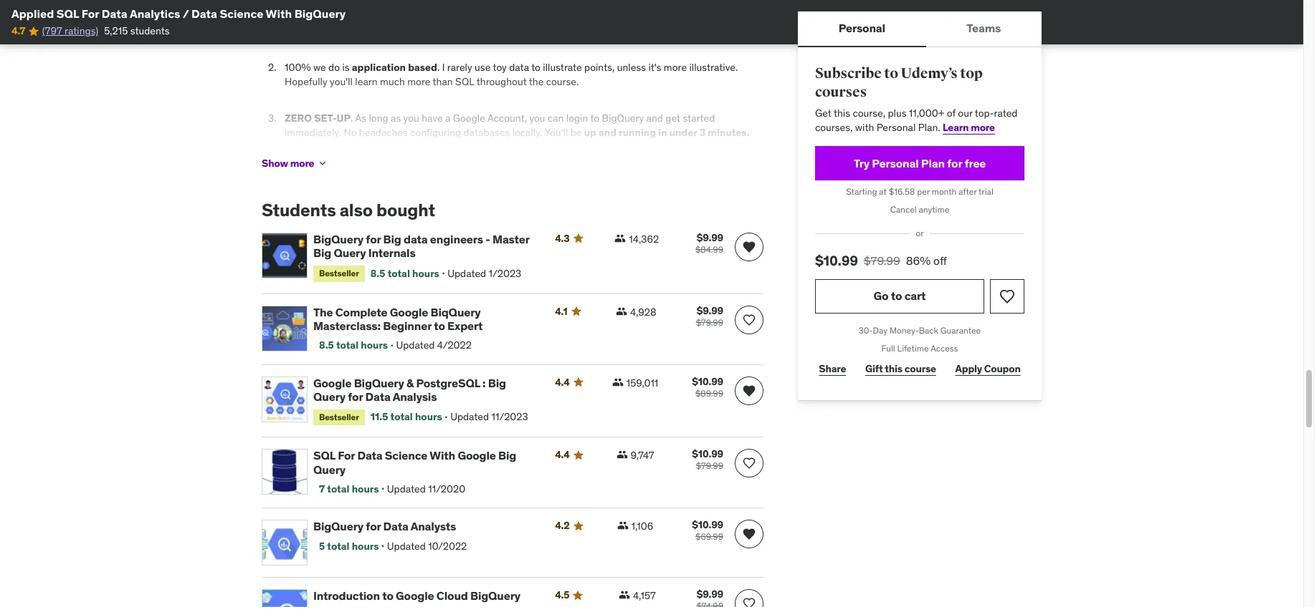 Task type: describe. For each thing, give the bounding box(es) containing it.
go to cart button
[[815, 280, 984, 314]]

updated for science
[[387, 483, 426, 496]]

query inside google bigquery & postgresql : big query for data analysis
[[313, 390, 346, 404]]

a inside . as long as you have a google account, you can login to bigquery and get started immediately. no headaches configuring databases locally. you'll be
[[445, 112, 451, 125]]

to inside subscribe to udemy's top courses
[[884, 65, 898, 82]]

wishlist image for 159,011
[[742, 384, 756, 398]]

and inside . as long as you have a google account, you can login to bigquery and get started immediately. no headaches configuring databases locally. you'll be
[[646, 112, 663, 125]]

hours for science
[[352, 483, 379, 496]]

big inside sql for data science with google big query
[[498, 449, 516, 463]]

bigquery inside google bigquery & postgresql : big query for data analysis
[[354, 376, 404, 390]]

for up 5 total hours
[[366, 520, 381, 534]]

google left "cloud"
[[396, 590, 434, 604]]

starting
[[846, 187, 877, 197]]

get
[[666, 112, 680, 125]]

hopefully
[[285, 75, 327, 88]]

total for for
[[327, 483, 350, 496]]

$9.99 $79.99
[[696, 304, 723, 328]]

0 vertical spatial of
[[358, 11, 368, 23]]

udemy's
[[901, 65, 958, 82]]

context.
[[694, 11, 730, 23]]

get this course, plus 11,000+ of our top-rated courses, with personal plan.
[[815, 107, 1018, 134]]

to inside the complete google biqquery masterclass: beginner to expert
[[434, 319, 445, 333]]

. for as
[[350, 112, 353, 125]]

as
[[355, 112, 366, 125]]

login
[[566, 112, 588, 125]]

running
[[619, 126, 656, 139]]

$10.99 for $10.99 $69.99
[[692, 519, 723, 532]]

4.2
[[555, 520, 570, 533]]

no
[[344, 126, 357, 139]]

data inside bigquery for big data engineers - master big query internals
[[404, 232, 428, 247]]

a inside and i explain everything precisely and with abundant context. i have over a decade of industry experience over have taught this at the university level.
[[306, 25, 312, 37]]

hours down analysis
[[415, 411, 442, 424]]

share
[[819, 363, 846, 376]]

with inside get this course, plus 11,000+ of our top-rated courses, with personal plan.
[[855, 121, 874, 134]]

personal button
[[798, 11, 926, 46]]

1/2023
[[489, 267, 521, 280]]

$10.99 $69.99
[[692, 519, 723, 543]]

$10.99 $79.99 86% off
[[815, 252, 947, 269]]

try
[[854, 156, 870, 171]]

4.4 for sql for data science with google big query
[[555, 449, 570, 462]]

write
[[302, 11, 327, 23]]

$89.99
[[695, 388, 723, 399]]

1 you from the left
[[403, 112, 419, 125]]

configuring
[[410, 126, 461, 139]]

introduction to google cloud bigquery link
[[313, 590, 538, 604]]

we write 100% of the code together
[[285, 11, 456, 23]]

$79.99 for $10.99 $79.99 86% off
[[864, 254, 900, 268]]

xsmall image for the complete google biqquery masterclass: beginner to expert
[[616, 306, 627, 317]]

data inside google bigquery & postgresql : big query for data analysis
[[365, 390, 390, 404]]

data up 5,215 at the left of the page
[[102, 6, 127, 21]]

/
[[183, 6, 189, 21]]

starting at $16.58 per month after trial cancel anytime
[[846, 187, 994, 215]]

money-
[[890, 325, 919, 336]]

subscribe
[[815, 65, 882, 82]]

have inside . as long as you have a google account, you can login to bigquery and get started immediately. no headaches configuring databases locally. you'll be
[[422, 112, 443, 125]]

159,011
[[626, 377, 658, 390]]

and right 'up'
[[599, 126, 617, 139]]

go
[[874, 289, 889, 303]]

8.5 for updated 4/2022
[[319, 339, 334, 352]]

much
[[380, 75, 405, 88]]

bigquery for big data engineers - master big query internals
[[313, 232, 529, 260]]

to right introduction
[[382, 590, 393, 604]]

big down bought
[[383, 232, 401, 247]]

bigquery for data analysts link
[[313, 520, 538, 535]]

the for it's
[[529, 75, 544, 88]]

i explain
[[477, 11, 514, 23]]

complete
[[335, 305, 387, 320]]

updated 11/2020
[[387, 483, 465, 496]]

abundant
[[649, 11, 692, 23]]

minutes.
[[708, 126, 750, 139]]

bigquery inside . as long as you have a google account, you can login to bigquery and get started immediately. no headaches configuring databases locally. you'll be
[[602, 112, 644, 125]]

sql for data science with google big query link
[[313, 449, 538, 477]]

also
[[340, 199, 373, 222]]

0 vertical spatial science
[[220, 6, 263, 21]]

in
[[658, 126, 667, 139]]

3 $9.99 from the top
[[697, 589, 723, 602]]

anytime
[[919, 205, 949, 215]]

total for complete
[[336, 339, 359, 352]]

wishlist image for to
[[742, 313, 756, 327]]

data inside sql for data science with google big query
[[357, 449, 382, 463]]

1 horizontal spatial 100%
[[329, 11, 356, 23]]

and left i explain
[[458, 11, 475, 23]]

month
[[932, 187, 957, 197]]

$84.99
[[695, 244, 723, 255]]

illustrative.
[[689, 61, 738, 74]]

subscribe to udemy's top courses
[[815, 65, 983, 101]]

of inside get this course, plus 11,000+ of our top-rated courses, with personal plan.
[[947, 107, 956, 120]]

bigquery up 5 total hours
[[313, 520, 363, 534]]

updated 11/2023
[[450, 411, 528, 424]]

try personal plan for free link
[[815, 147, 1024, 181]]

students
[[130, 25, 170, 38]]

1 vertical spatial 100%
[[285, 61, 311, 74]]

to inside . i rarely use toy data to illustrate points, unless it's more illustrative. hopefully you'll learn much more than sql throughout the course.
[[531, 61, 540, 74]]

updated down engineers
[[447, 267, 486, 280]]

total for for
[[327, 540, 350, 553]]

5 total hours
[[319, 540, 379, 553]]

guarantee
[[940, 325, 981, 336]]

locally.
[[512, 126, 542, 139]]

top
[[960, 65, 983, 82]]

5
[[319, 540, 325, 553]]

4.1
[[555, 305, 568, 318]]

bought
[[376, 199, 435, 222]]

zero set-
[[285, 112, 337, 125]]

-
[[486, 232, 490, 247]]

1,106
[[631, 521, 653, 534]]

ratings)
[[65, 25, 98, 38]]

sql for data science with google big query
[[313, 449, 516, 477]]

14,362
[[629, 233, 659, 246]]

xsmall image for bigquery for big data engineers - master big query internals
[[615, 233, 626, 244]]

5,215
[[104, 25, 128, 38]]

bigquery inside bigquery for big data engineers - master big query internals
[[313, 232, 363, 247]]

applied sql for data analytics / data science with bigquery
[[11, 6, 346, 21]]

11.5
[[370, 411, 388, 424]]

0 horizontal spatial sql
[[57, 6, 79, 21]]

$9.99 for the complete google biqquery masterclass: beginner to expert
[[697, 304, 723, 317]]

with inside sql for data science with google big query
[[430, 449, 455, 463]]

hours down bigquery for big data engineers - master big query internals link
[[412, 267, 439, 280]]

updated for analysts
[[387, 540, 426, 553]]

as
[[391, 112, 401, 125]]

and i explain everything precisely and with abundant context. i have over a decade of industry experience over have taught this at the university level.
[[285, 11, 759, 37]]

have inside and i explain everything precisely and with abundant context. i have over a decade of industry experience over have taught this at the university level.
[[473, 25, 494, 37]]

university
[[575, 25, 618, 37]]

gift this course link
[[861, 355, 940, 384]]

updated 4/2022
[[396, 339, 472, 352]]

bestseller for for
[[319, 412, 359, 423]]

$10.99 $79.99
[[692, 448, 723, 472]]

and up level.
[[609, 11, 625, 23]]

5,215 students
[[104, 25, 170, 38]]

the complete google biqquery masterclass: beginner to expert link
[[313, 305, 538, 333]]

for inside bigquery for big data engineers - master big query internals
[[366, 232, 381, 247]]

total right 11.5 at the left of the page
[[390, 411, 413, 424]]

for inside google bigquery & postgresql : big query for data analysis
[[348, 390, 363, 404]]

personal inside button
[[839, 21, 885, 35]]

science inside sql for data science with google big query
[[385, 449, 428, 463]]

teams
[[967, 21, 1001, 35]]

big inside google bigquery & postgresql : big query for data analysis
[[488, 376, 506, 390]]

8.5 total hours for updated 4/2022
[[319, 339, 388, 352]]

big down students
[[313, 246, 331, 260]]

courses,
[[815, 121, 853, 134]]

xsmall image left 4,157 on the bottom left of page
[[619, 590, 630, 602]]

application
[[352, 61, 406, 74]]

for inside sql for data science with google big query
[[338, 449, 355, 463]]

bigquery up 'decade'
[[294, 6, 346, 21]]

everything
[[516, 11, 564, 23]]

at inside starting at $16.58 per month after trial cancel anytime
[[879, 187, 887, 197]]

data up updated 10/2022
[[383, 520, 408, 534]]

tab list containing personal
[[798, 11, 1042, 47]]

wishlist image for 14,362
[[742, 240, 756, 254]]

query inside bigquery for big data engineers - master big query internals
[[334, 246, 366, 260]]

try personal plan for free
[[854, 156, 986, 171]]

0 horizontal spatial the
[[370, 11, 386, 23]]

xsmall image for sql for data science with google big query
[[616, 450, 628, 461]]

hours for analysts
[[352, 540, 379, 553]]

$10.99 for $10.99 $79.99
[[692, 448, 723, 461]]

2 vertical spatial personal
[[872, 156, 919, 171]]

this inside and i explain everything precisely and with abundant context. i have over a decade of industry experience over have taught this at the university level.
[[528, 25, 544, 37]]

google inside . as long as you have a google account, you can login to bigquery and get started immediately. no headaches configuring databases locally. you'll be
[[453, 112, 485, 125]]

this for get this course, plus 11,000+ of our top-rated courses, with personal plan.
[[834, 107, 850, 120]]

under
[[669, 126, 697, 139]]

plan.
[[918, 121, 940, 134]]



Task type: vqa. For each thing, say whether or not it's contained in the screenshot.


Task type: locate. For each thing, give the bounding box(es) containing it.
0 horizontal spatial this
[[528, 25, 544, 37]]

you'll
[[330, 75, 353, 88]]

big right :
[[488, 376, 506, 390]]

0 vertical spatial with
[[628, 11, 647, 23]]

i have
[[733, 11, 759, 23]]

2 horizontal spatial sql
[[455, 75, 474, 88]]

for left free
[[947, 156, 962, 171]]

1 horizontal spatial with
[[430, 449, 455, 463]]

1 bestseller from the top
[[319, 268, 359, 279]]

$9.99 down '$69.99'
[[697, 589, 723, 602]]

1 horizontal spatial for
[[338, 449, 355, 463]]

0 vertical spatial 8.5 total hours
[[370, 267, 439, 280]]

i rarely
[[442, 61, 472, 74]]

$9.99 for bigquery for big data engineers - master big query internals
[[697, 232, 723, 244]]

1 vertical spatial 8.5
[[319, 339, 334, 352]]

1 horizontal spatial science
[[385, 449, 428, 463]]

at down the everything
[[547, 25, 556, 37]]

xsmall image inside show more button
[[317, 158, 329, 169]]

trial
[[979, 187, 994, 197]]

4.4 up 4.2
[[555, 449, 570, 462]]

. left as
[[350, 112, 353, 125]]

4.4 down the "4.1"
[[555, 376, 570, 389]]

with
[[628, 11, 647, 23], [855, 121, 874, 134]]

1 horizontal spatial over
[[451, 25, 470, 37]]

this right gift
[[885, 363, 903, 376]]

over down the together
[[451, 25, 470, 37]]

8.5 total hours
[[370, 267, 439, 280], [319, 339, 388, 352]]

0 vertical spatial this
[[528, 25, 544, 37]]

for down also
[[366, 232, 381, 247]]

to right go
[[891, 289, 902, 303]]

0 horizontal spatial 100%
[[285, 61, 311, 74]]

. i rarely use toy data to illustrate points, unless it's more illustrative. hopefully you'll learn much more than sql throughout the course.
[[285, 61, 738, 88]]

data up 11.5 at the left of the page
[[365, 390, 390, 404]]

zero set-up
[[285, 112, 350, 125]]

0 horizontal spatial data
[[404, 232, 428, 247]]

bigquery left the '&'
[[354, 376, 404, 390]]

$79.99 up go
[[864, 254, 900, 268]]

account,
[[487, 112, 527, 125]]

0 vertical spatial wishlist image
[[742, 313, 756, 327]]

sql inside sql for data science with google big query
[[313, 449, 335, 463]]

. for i rarely
[[437, 61, 440, 74]]

0 vertical spatial for
[[82, 6, 99, 21]]

1 horizontal spatial sql
[[313, 449, 335, 463]]

of up industry
[[358, 11, 368, 23]]

4/2022
[[437, 339, 472, 352]]

2 vertical spatial this
[[885, 363, 903, 376]]

updated down beginner
[[396, 339, 435, 352]]

$10.99 for $10.99 $89.99
[[692, 375, 723, 388]]

1 vertical spatial the
[[558, 25, 573, 37]]

xsmall image left the 14,362
[[615, 233, 626, 244]]

for
[[82, 6, 99, 21], [338, 449, 355, 463]]

1 vertical spatial science
[[385, 449, 428, 463]]

bigquery for data analysts
[[313, 520, 456, 534]]

1 vertical spatial of
[[349, 25, 358, 37]]

more down based
[[407, 75, 430, 88]]

1 vertical spatial 8.5 total hours
[[319, 339, 388, 352]]

0 horizontal spatial you
[[403, 112, 419, 125]]

11,000+
[[909, 107, 944, 120]]

1 $9.99 from the top
[[697, 232, 723, 244]]

science
[[220, 6, 263, 21], [385, 449, 428, 463]]

bigquery for big data engineers - master big query internals link
[[313, 232, 538, 260]]

personal up subscribe
[[839, 21, 885, 35]]

bigquery right "cloud"
[[470, 590, 520, 604]]

(797
[[42, 25, 62, 38]]

100% up 'decade'
[[329, 11, 356, 23]]

8.5 down internals
[[370, 267, 385, 280]]

xsmall image left 9,747
[[616, 450, 628, 461]]

8.5 down masterclass:
[[319, 339, 334, 352]]

8.5 total hours down masterclass:
[[319, 339, 388, 352]]

0 vertical spatial 100%
[[329, 11, 356, 23]]

of left our
[[947, 107, 956, 120]]

0 vertical spatial personal
[[839, 21, 885, 35]]

0 horizontal spatial with
[[266, 6, 292, 21]]

you'll
[[544, 126, 568, 139]]

applied
[[11, 6, 54, 21]]

wishlist image right $9.99 $79.99
[[742, 313, 756, 327]]

1 vertical spatial .
[[350, 112, 353, 125]]

1 wishlist image from the top
[[742, 313, 756, 327]]

0 horizontal spatial .
[[350, 112, 353, 125]]

lifetime
[[897, 343, 929, 354]]

illustrate
[[543, 61, 582, 74]]

of down we write 100% of the code together
[[349, 25, 358, 37]]

over down we
[[285, 25, 304, 37]]

analysts
[[411, 520, 456, 534]]

11.5 total hours
[[370, 411, 442, 424]]

apply
[[955, 363, 982, 376]]

2 vertical spatial wishlist image
[[742, 528, 756, 542]]

1 horizontal spatial you
[[529, 112, 545, 125]]

0 horizontal spatial at
[[547, 25, 556, 37]]

1 vertical spatial at
[[879, 187, 887, 197]]

1 horizontal spatial a
[[445, 112, 451, 125]]

0 vertical spatial $79.99
[[864, 254, 900, 268]]

2 vertical spatial sql
[[313, 449, 335, 463]]

hours
[[412, 267, 439, 280], [361, 339, 388, 352], [415, 411, 442, 424], [352, 483, 379, 496], [352, 540, 379, 553]]

updated for biqquery
[[396, 339, 435, 352]]

. up than
[[437, 61, 440, 74]]

2 over from the left
[[451, 25, 470, 37]]

10/2022
[[428, 540, 467, 553]]

wishlist image right $10.99 $79.99
[[742, 457, 756, 471]]

science left we
[[220, 6, 263, 21]]

1 horizontal spatial 8.5
[[370, 267, 385, 280]]

0 vertical spatial the
[[370, 11, 386, 23]]

$79.99 for $9.99 $79.99
[[696, 317, 723, 328]]

wishlist image
[[742, 313, 756, 327], [742, 457, 756, 471], [742, 528, 756, 542]]

after
[[959, 187, 977, 197]]

2 vertical spatial $9.99
[[697, 589, 723, 602]]

. inside . i rarely use toy data to illustrate points, unless it's more illustrative. hopefully you'll learn much more than sql throughout the course.
[[437, 61, 440, 74]]

0 horizontal spatial with
[[628, 11, 647, 23]]

of inside and i explain everything precisely and with abundant context. i have over a decade of industry experience over have taught this at the university level.
[[349, 25, 358, 37]]

1 horizontal spatial the
[[529, 75, 544, 88]]

8.5 for updated 1/2023
[[370, 267, 385, 280]]

you up locally.
[[529, 112, 545, 125]]

for left the '&'
[[348, 390, 363, 404]]

hours down bigquery for data analysts
[[352, 540, 379, 553]]

do
[[328, 61, 340, 74]]

0 horizontal spatial over
[[285, 25, 304, 37]]

have down i explain
[[473, 25, 494, 37]]

data down bought
[[404, 232, 428, 247]]

beginner
[[383, 319, 432, 333]]

the inside and i explain everything precisely and with abundant context. i have over a decade of industry experience over have taught this at the university level.
[[558, 25, 573, 37]]

30-day money-back guarantee full lifetime access
[[859, 325, 981, 354]]

2 4.4 from the top
[[555, 449, 570, 462]]

to inside button
[[891, 289, 902, 303]]

bestseller for big
[[319, 268, 359, 279]]

0 vertical spatial xsmall image
[[612, 377, 623, 388]]

1 vertical spatial a
[[445, 112, 451, 125]]

1 vertical spatial for
[[338, 449, 355, 463]]

data up 7 total hours
[[357, 449, 382, 463]]

1 horizontal spatial at
[[879, 187, 887, 197]]

bestseller up the
[[319, 268, 359, 279]]

hours up bigquery for data analysts
[[352, 483, 379, 496]]

bigquery
[[294, 6, 346, 21], [602, 112, 644, 125], [313, 232, 363, 247], [354, 376, 404, 390], [313, 520, 363, 534], [470, 590, 520, 604]]

3 wishlist image from the top
[[742, 528, 756, 542]]

the left course.
[[529, 75, 544, 88]]

100%
[[329, 11, 356, 23], [285, 61, 311, 74]]

top-
[[975, 107, 994, 120]]

more right show
[[290, 157, 314, 170]]

1 over from the left
[[285, 25, 304, 37]]

3
[[699, 126, 706, 139]]

the
[[370, 11, 386, 23], [558, 25, 573, 37], [529, 75, 544, 88]]

throughout
[[477, 75, 527, 88]]

long
[[369, 112, 388, 125]]

tab list
[[798, 11, 1042, 47]]

0 vertical spatial query
[[334, 246, 366, 260]]

(797 ratings)
[[42, 25, 98, 38]]

$9.99 inside $9.99 $84.99
[[697, 232, 723, 244]]

use
[[475, 61, 491, 74]]

experience
[[399, 25, 449, 37]]

google down updated 11/2023
[[458, 449, 496, 463]]

with left write on the top
[[266, 6, 292, 21]]

2 wishlist image from the top
[[742, 457, 756, 471]]

xsmall image for bigquery for data analysts
[[617, 521, 628, 532]]

we
[[285, 11, 300, 23]]

and
[[458, 11, 475, 23], [609, 11, 625, 23], [646, 112, 663, 125], [599, 126, 617, 139]]

0 vertical spatial bestseller
[[319, 268, 359, 279]]

we
[[313, 61, 326, 74]]

$79.99 up $10.99 $69.99
[[696, 461, 723, 472]]

0 vertical spatial sql
[[57, 6, 79, 21]]

at inside and i explain everything precisely and with abundant context. i have over a decade of industry experience over have taught this at the university level.
[[547, 25, 556, 37]]

off
[[934, 254, 947, 268]]

0 vertical spatial data
[[509, 61, 529, 74]]

0 vertical spatial with
[[266, 6, 292, 21]]

2 vertical spatial $79.99
[[696, 461, 723, 472]]

updated down sql for data science with google big query
[[387, 483, 426, 496]]

databases
[[464, 126, 510, 139]]

4,928
[[630, 306, 656, 319]]

expert
[[447, 319, 483, 333]]

with up level.
[[628, 11, 647, 23]]

updated down bigquery for data analysts link
[[387, 540, 426, 553]]

have up the configuring
[[422, 112, 443, 125]]

1 horizontal spatial with
[[855, 121, 874, 134]]

86%
[[906, 254, 931, 268]]

xsmall image left 4,928
[[616, 306, 627, 317]]

for up "ratings)"
[[82, 6, 99, 21]]

analysis
[[393, 390, 437, 404]]

this up courses,
[[834, 107, 850, 120]]

coupon
[[984, 363, 1021, 376]]

0 horizontal spatial for
[[82, 6, 99, 21]]

with up 11/2020 on the left bottom
[[430, 449, 455, 463]]

to left illustrate
[[531, 61, 540, 74]]

data right /
[[191, 6, 217, 21]]

google bigquery & postgresql : big query for data analysis link
[[313, 376, 538, 404]]

analytics
[[130, 6, 180, 21]]

$9.99 $84.99
[[695, 232, 723, 255]]

0 vertical spatial a
[[306, 25, 312, 37]]

together
[[414, 11, 456, 23]]

level.
[[621, 25, 644, 37]]

0 vertical spatial 4.4
[[555, 376, 570, 389]]

2 vertical spatial of
[[947, 107, 956, 120]]

total right 7
[[327, 483, 350, 496]]

personal up $16.58
[[872, 156, 919, 171]]

wishlist image right '$69.99'
[[742, 528, 756, 542]]

2 $9.99 from the top
[[697, 304, 723, 317]]

xsmall image
[[317, 158, 329, 169], [615, 233, 626, 244], [616, 306, 627, 317], [617, 521, 628, 532], [619, 590, 630, 602]]

wishlist image for big
[[742, 457, 756, 471]]

100% up hopefully
[[285, 61, 311, 74]]

the inside . i rarely use toy data to illustrate points, unless it's more illustrative. hopefully you'll learn much more than sql throughout the course.
[[529, 75, 544, 88]]

total down internals
[[388, 267, 410, 280]]

1 vertical spatial sql
[[455, 75, 474, 88]]

$9.99 down $84.99
[[697, 304, 723, 317]]

1 vertical spatial with
[[430, 449, 455, 463]]

google inside google bigquery & postgresql : big query for data analysis
[[313, 376, 352, 390]]

course,
[[853, 107, 885, 120]]

introduction to google cloud bigquery
[[313, 590, 520, 604]]

more down top-
[[971, 121, 995, 134]]

total down masterclass:
[[336, 339, 359, 352]]

gift this course
[[865, 363, 936, 376]]

show more
[[262, 157, 314, 170]]

this down the everything
[[528, 25, 544, 37]]

0 vertical spatial at
[[547, 25, 556, 37]]

$79.99 inside $10.99 $79.99
[[696, 461, 723, 472]]

$9.99 inside $9.99 $79.99
[[697, 304, 723, 317]]

$10.99 for $10.99 $79.99 86% off
[[815, 252, 858, 269]]

1 horizontal spatial .
[[437, 61, 440, 74]]

0 horizontal spatial science
[[220, 6, 263, 21]]

2 you from the left
[[529, 112, 545, 125]]

have
[[473, 25, 494, 37], [422, 112, 443, 125]]

cloud
[[436, 590, 468, 604]]

2 vertical spatial query
[[313, 463, 346, 477]]

0 horizontal spatial a
[[306, 25, 312, 37]]

1 vertical spatial 4.4
[[555, 449, 570, 462]]

sql up 7
[[313, 449, 335, 463]]

sql inside . i rarely use toy data to illustrate points, unless it's more illustrative. hopefully you'll learn much more than sql throughout the course.
[[455, 75, 474, 88]]

1 vertical spatial this
[[834, 107, 850, 120]]

0 vertical spatial 8.5
[[370, 267, 385, 280]]

google up updated 4/2022
[[390, 305, 428, 320]]

query inside sql for data science with google big query
[[313, 463, 346, 477]]

wishlist image for 4,157
[[742, 597, 756, 608]]

xsmall image left the 159,011
[[612, 377, 623, 388]]

the down precisely
[[558, 25, 573, 37]]

the up industry
[[370, 11, 386, 23]]

xsmall image left 1,106 at the left
[[617, 521, 628, 532]]

hours down masterclass:
[[361, 339, 388, 352]]

google inside sql for data science with google big query
[[458, 449, 496, 463]]

0 vertical spatial have
[[473, 25, 494, 37]]

1 vertical spatial data
[[404, 232, 428, 247]]

1 vertical spatial have
[[422, 112, 443, 125]]

1 vertical spatial xsmall image
[[616, 450, 628, 461]]

to up 'up'
[[590, 112, 600, 125]]

1 vertical spatial $9.99
[[697, 304, 723, 317]]

8.5 total hours for updated 1/2023
[[370, 267, 439, 280]]

4.4 for google bigquery & postgresql : big query for data analysis
[[555, 376, 570, 389]]

to inside . as long as you have a google account, you can login to bigquery and get started immediately. no headaches configuring databases locally. you'll be
[[590, 112, 600, 125]]

$79.99 inside $10.99 $79.99 86% off
[[864, 254, 900, 268]]

our
[[958, 107, 973, 120]]

more inside button
[[290, 157, 314, 170]]

this inside get this course, plus 11,000+ of our top-rated courses, with personal plan.
[[834, 107, 850, 120]]

$79.99 for $10.99 $79.99
[[696, 461, 723, 472]]

0 horizontal spatial 8.5
[[319, 339, 334, 352]]

1 4.4 from the top
[[555, 376, 570, 389]]

8.5 total hours down internals
[[370, 267, 439, 280]]

personal down plus
[[877, 121, 916, 134]]

big down 11/2023
[[498, 449, 516, 463]]

points,
[[584, 61, 615, 74]]

$79.99 up $10.99 $89.99
[[696, 317, 723, 328]]

0 horizontal spatial have
[[422, 112, 443, 125]]

biqquery
[[431, 305, 481, 320]]

2 horizontal spatial this
[[885, 363, 903, 376]]

full
[[881, 343, 895, 354]]

1 vertical spatial with
[[855, 121, 874, 134]]

science down 11.5 total hours
[[385, 449, 428, 463]]

hours for biqquery
[[361, 339, 388, 352]]

2 bestseller from the top
[[319, 412, 359, 423]]

with inside and i explain everything precisely and with abundant context. i have over a decade of industry experience over have taught this at the university level.
[[628, 11, 647, 23]]

get
[[815, 107, 832, 120]]

a up the configuring
[[445, 112, 451, 125]]

1 vertical spatial bestseller
[[319, 412, 359, 423]]

4,157
[[633, 590, 656, 603]]

2 horizontal spatial the
[[558, 25, 573, 37]]

a
[[306, 25, 312, 37], [445, 112, 451, 125]]

back
[[919, 325, 938, 336]]

. inside . as long as you have a google account, you can login to bigquery and get started immediately. no headaches configuring databases locally. you'll be
[[350, 112, 353, 125]]

1 horizontal spatial data
[[509, 61, 529, 74]]

google up the databases
[[453, 112, 485, 125]]

1 vertical spatial personal
[[877, 121, 916, 134]]

personal inside get this course, plus 11,000+ of our top-rated courses, with personal plan.
[[877, 121, 916, 134]]

xsmall image
[[612, 377, 623, 388], [616, 450, 628, 461]]

0 vertical spatial $9.99
[[697, 232, 723, 244]]

up
[[584, 126, 596, 139]]

$9.99 right the 14,362
[[697, 232, 723, 244]]

at
[[547, 25, 556, 37], [879, 187, 887, 197]]

$16.58
[[889, 187, 915, 197]]

bigquery down students also bought at the top left of page
[[313, 232, 363, 247]]

the for over
[[558, 25, 573, 37]]

wishlist image
[[742, 240, 756, 254], [999, 288, 1016, 305], [742, 384, 756, 398], [742, 597, 756, 608]]

headaches
[[359, 126, 408, 139]]

1 horizontal spatial this
[[834, 107, 850, 120]]

engineers
[[430, 232, 483, 247]]

0 vertical spatial .
[[437, 61, 440, 74]]

1 vertical spatial $79.99
[[696, 317, 723, 328]]

1 vertical spatial wishlist image
[[742, 457, 756, 471]]

google inside the complete google biqquery masterclass: beginner to expert
[[390, 305, 428, 320]]

updated down :
[[450, 411, 489, 424]]

cancel
[[890, 205, 917, 215]]

xsmall image down immediately.
[[317, 158, 329, 169]]

plan
[[921, 156, 945, 171]]

data
[[102, 6, 127, 21], [191, 6, 217, 21], [365, 390, 390, 404], [357, 449, 382, 463], [383, 520, 408, 534]]

it's
[[648, 61, 661, 74]]

2 vertical spatial the
[[529, 75, 544, 88]]

30-
[[859, 325, 873, 336]]

1 horizontal spatial have
[[473, 25, 494, 37]]

1 vertical spatial query
[[313, 390, 346, 404]]

data inside . i rarely use toy data to illustrate points, unless it's more illustrative. hopefully you'll learn much more than sql throughout the course.
[[509, 61, 529, 74]]

master
[[493, 232, 529, 247]]

rated
[[994, 107, 1018, 120]]

xsmall image for google bigquery & postgresql : big query for data analysis
[[612, 377, 623, 388]]

introduction
[[313, 590, 380, 604]]

cart
[[905, 289, 926, 303]]

a down write on the top
[[306, 25, 312, 37]]

this for gift this course
[[885, 363, 903, 376]]

google
[[453, 112, 485, 125], [390, 305, 428, 320], [313, 376, 352, 390], [458, 449, 496, 463], [396, 590, 434, 604]]

more right it's
[[664, 61, 687, 74]]



